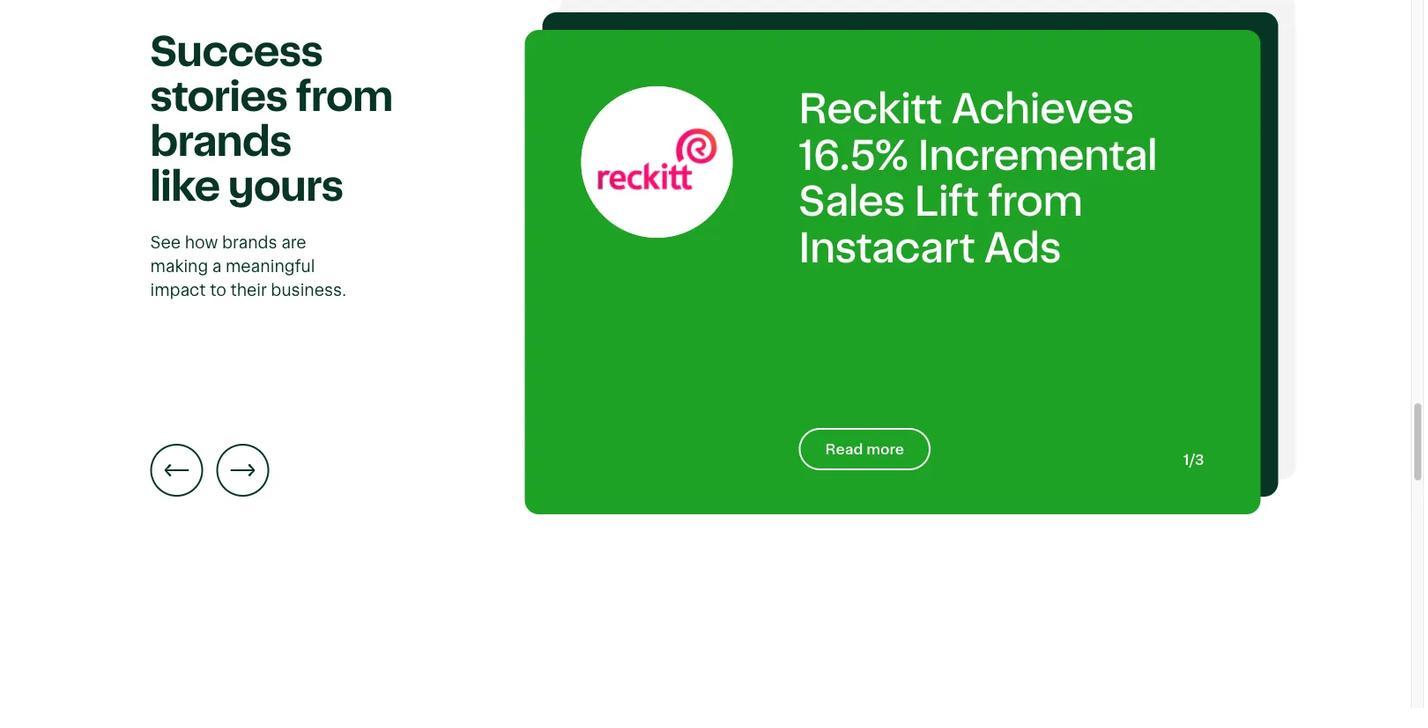 Task type: locate. For each thing, give the bounding box(es) containing it.
making
[[150, 258, 208, 275]]

ads down 'roas'
[[1096, 164, 1173, 206]]

over
[[834, 99, 931, 142]]

1 horizontal spatial ads
[[1096, 164, 1173, 206]]

slate
[[834, 53, 934, 95]]

incremental
[[918, 135, 1158, 177]]

their
[[230, 282, 267, 299]]

0 vertical spatial from
[[296, 76, 393, 119]]

more for reckitt achieves 16.5% incremental sales lift from instacart ads
[[867, 442, 904, 457]]

achieves up incremental
[[952, 88, 1134, 130]]

instacart
[[910, 164, 1087, 206], [799, 228, 975, 270]]

lift
[[915, 181, 979, 224]]

instacart inside "bitchin' sauce achieves 5.8x roas with instacart ads"
[[910, 164, 1087, 206]]

success stories from brands like yours
[[150, 31, 393, 209]]

read more link for bitchin' sauce achieves 5.8x roas with instacart ads
[[817, 411, 949, 453]]

sales down over
[[834, 146, 941, 188]]

more inside read more 2
[[884, 424, 922, 439]]

how
[[185, 234, 218, 251]]

0 horizontal spatial from
[[296, 76, 393, 119]]

sales inside slate achieves over 500% yoy sales growth
[[834, 146, 941, 188]]

sales
[[834, 146, 941, 188], [799, 181, 906, 224]]

1 vertical spatial read
[[826, 442, 863, 457]]

sales inside reckitt achieves 16.5% incremental sales lift from instacart ads
[[799, 181, 906, 224]]

3
[[1195, 452, 1205, 468]]

sales down the '16.5%'
[[799, 181, 906, 224]]

read
[[843, 424, 881, 439], [826, 442, 863, 457]]

see
[[150, 234, 181, 251]]

achieves inside reckitt achieves 16.5% incremental sales lift from instacart ads
[[952, 88, 1134, 130]]

0 vertical spatial instacart
[[910, 164, 1087, 206]]

1 vertical spatial instacart
[[799, 228, 975, 270]]

more
[[884, 424, 922, 439], [867, 442, 904, 457]]

read inside read more 2
[[843, 424, 881, 439]]

from
[[296, 76, 393, 119], [988, 181, 1083, 224]]

500%
[[941, 99, 1056, 142]]

0 vertical spatial brands
[[150, 121, 292, 164]]

1 vertical spatial more
[[867, 442, 904, 457]]

0 vertical spatial ads
[[1096, 164, 1173, 206]]

yours
[[228, 166, 343, 209]]

growth
[[950, 146, 1099, 188]]

achieves
[[943, 53, 1126, 95], [952, 88, 1134, 130], [817, 117, 999, 159]]

1 vertical spatial ads
[[985, 228, 1062, 270]]

brands down the stories
[[150, 121, 292, 164]]

slate achieves over 500% yoy sales growth
[[834, 53, 1139, 188]]

more inside read more 1 / 3
[[867, 442, 904, 457]]

ads down growth
[[985, 228, 1062, 270]]

bitchin'
[[817, 70, 963, 113]]

achieves down the bitchin' on the top of the page
[[817, 117, 999, 159]]

achieves up 500% in the right of the page
[[943, 53, 1126, 95]]

to
[[210, 282, 226, 299]]

achieves inside "bitchin' sauce achieves 5.8x roas with instacart ads"
[[817, 117, 999, 159]]

0 vertical spatial read
[[843, 424, 881, 439]]

achieves inside slate achieves over 500% yoy sales growth
[[943, 53, 1126, 95]]

brands
[[150, 121, 292, 164], [222, 234, 277, 251]]

business.
[[271, 282, 346, 299]]

1
[[1184, 452, 1190, 468]]

1 vertical spatial brands
[[222, 234, 277, 251]]

0 horizontal spatial ads
[[985, 228, 1062, 270]]

ads
[[1096, 164, 1173, 206], [985, 228, 1062, 270]]

achieves for incremental
[[952, 88, 1134, 130]]

1 vertical spatial from
[[988, 181, 1083, 224]]

roas
[[1103, 117, 1219, 159]]

from inside "success stories from brands like yours"
[[296, 76, 393, 119]]

more for bitchin' sauce achieves 5.8x roas with instacart ads
[[884, 424, 922, 439]]

5.8x
[[1008, 117, 1094, 159]]

read inside read more 1 / 3
[[826, 442, 863, 457]]

read more link
[[817, 411, 949, 453], [799, 428, 931, 471]]

brands up meaningful
[[222, 234, 277, 251]]

0 vertical spatial more
[[884, 424, 922, 439]]

a
[[212, 258, 222, 275]]

1 horizontal spatial from
[[988, 181, 1083, 224]]



Task type: vqa. For each thing, say whether or not it's contained in the screenshot.
3
yes



Task type: describe. For each thing, give the bounding box(es) containing it.
2
[[1198, 435, 1207, 450]]

sauce
[[972, 70, 1098, 113]]

/
[[1190, 452, 1195, 468]]

achieves for 500%
[[943, 53, 1126, 95]]

reckitt
[[799, 88, 943, 130]]

brands inside see how brands are making a meaningful impact to their business.
[[222, 234, 277, 251]]

read more 1 / 3
[[826, 442, 1205, 468]]

yoy
[[1065, 99, 1139, 142]]

read more 2
[[843, 424, 1207, 450]]

ads inside "bitchin' sauce achieves 5.8x roas with instacart ads"
[[1096, 164, 1173, 206]]

see how brands are making a meaningful impact to their business.
[[150, 234, 346, 299]]

ads inside reckitt achieves 16.5% incremental sales lift from instacart ads
[[985, 228, 1062, 270]]

16.5%
[[799, 135, 909, 177]]

from inside reckitt achieves 16.5% incremental sales lift from instacart ads
[[988, 181, 1083, 224]]

read more link for reckitt achieves 16.5% incremental sales lift from instacart ads
[[799, 428, 931, 471]]

with
[[817, 164, 901, 206]]

bitchin' sauce achieves 5.8x roas with instacart ads
[[817, 70, 1219, 206]]

impact
[[150, 282, 206, 299]]

success
[[150, 31, 323, 74]]

instacart inside reckitt achieves 16.5% incremental sales lift from instacart ads
[[799, 228, 975, 270]]

read for reckitt achieves 16.5% incremental sales lift from instacart ads
[[826, 442, 863, 457]]

read for bitchin' sauce achieves 5.8x roas with instacart ads
[[843, 424, 881, 439]]

brands inside "success stories from brands like yours"
[[150, 121, 292, 164]]

reckitt achieves 16.5% incremental sales lift from instacart ads
[[799, 88, 1158, 270]]

meaningful
[[226, 258, 315, 275]]

stories
[[150, 76, 288, 119]]

like
[[150, 166, 220, 209]]

are
[[281, 234, 306, 251]]



